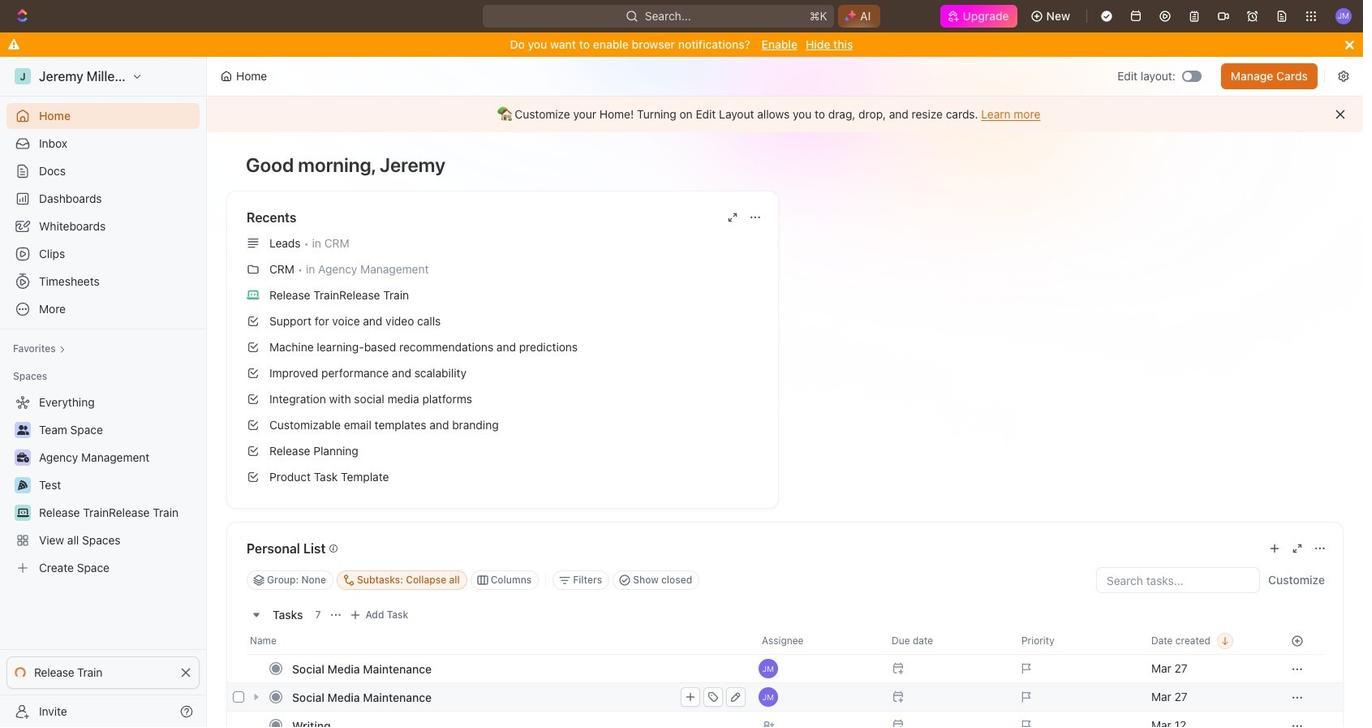 Task type: locate. For each thing, give the bounding box(es) containing it.
alert
[[207, 97, 1364, 132]]

jeremy miller's workspace, , element
[[15, 68, 31, 84]]

Search tasks... text field
[[1097, 568, 1260, 593]]

tree
[[6, 390, 200, 581]]

pizza slice image
[[18, 481, 28, 490]]

laptop code image
[[247, 290, 260, 300]]



Task type: vqa. For each thing, say whether or not it's contained in the screenshot.
user group icon
yes



Task type: describe. For each thing, give the bounding box(es) containing it.
business time image
[[17, 453, 29, 463]]

laptop code image
[[17, 508, 29, 518]]

tree inside sidebar navigation
[[6, 390, 200, 581]]

sidebar navigation
[[0, 57, 210, 727]]

user group image
[[17, 425, 29, 435]]



